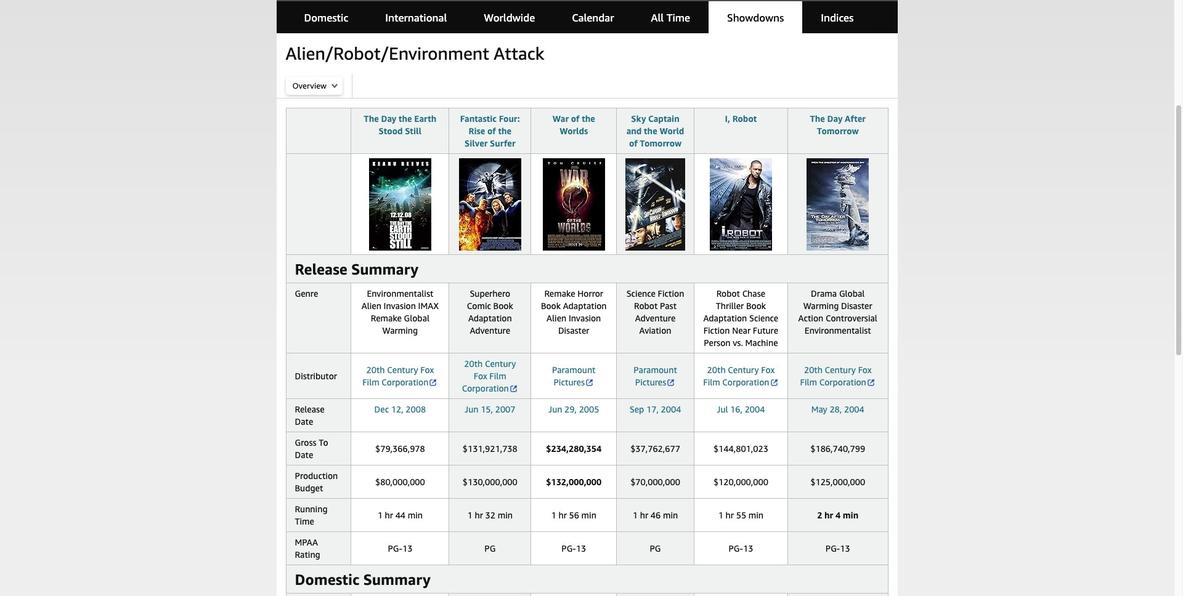 Task type: vqa. For each thing, say whether or not it's contained in the screenshot.


Task type: describe. For each thing, give the bounding box(es) containing it.
rise
[[469, 126, 485, 136]]

hr for 55
[[726, 510, 734, 521]]

all time
[[651, 11, 690, 24]]

worldwide link
[[465, 1, 553, 35]]

the inside sky captain and the world of tomorrow
[[644, 126, 657, 136]]

2 hr 4 min
[[817, 510, 859, 521]]

machine
[[745, 338, 778, 348]]

55
[[736, 510, 746, 521]]

jun 29, 2005 link
[[548, 404, 599, 415]]

release date
[[295, 404, 324, 427]]

remake              horror book adaptation alien invasion disaster
[[541, 288, 607, 336]]

the inside war of the worlds
[[582, 113, 595, 124]]

four:
[[499, 113, 520, 124]]

genre
[[295, 288, 318, 299]]

1 pictures from the left
[[554, 377, 585, 388]]

12,
[[391, 404, 403, 415]]

the for the day after tomorrow
[[810, 113, 825, 124]]

film up 'jul'
[[703, 377, 720, 388]]

4 pg- from the left
[[825, 543, 840, 554]]

2 paramount from the left
[[634, 365, 677, 375]]

20th century fox film corporation for 20th century fox film corporation link over jun 15, 2007 'link'
[[462, 359, 516, 394]]

the inside the day the earth stood still
[[399, 113, 412, 124]]

$130,000,000
[[463, 477, 517, 487]]

world
[[660, 126, 684, 136]]

1 for 1 hr 55 min
[[718, 510, 723, 521]]

calendar link
[[553, 1, 633, 35]]

fantastic
[[460, 113, 497, 124]]

domestic link
[[286, 1, 367, 35]]

20th century fox film corporation for 20th century fox film corporation link over dec 12, 2008
[[362, 365, 434, 388]]

overview
[[292, 81, 327, 91]]

fantastic four: rise of the silver surfer
[[460, 113, 520, 148]]

min for 1 hr 44 min
[[408, 510, 423, 521]]

book inside robot              chase thriller              book adaptation              science fiction              near future person vs. machine
[[746, 301, 766, 311]]

comic
[[467, 301, 491, 311]]

attack
[[494, 43, 544, 63]]

date inside release date
[[295, 417, 313, 427]]

may 28, 2004 link
[[811, 404, 864, 415]]

4 pg-13 from the left
[[825, 543, 850, 554]]

1 hr 46 min
[[633, 510, 678, 521]]

jun 15, 2007 link
[[465, 404, 515, 415]]

film up 'may'
[[800, 377, 817, 388]]

alien inside remake              horror book adaptation alien invasion disaster
[[547, 313, 566, 323]]

4 13 from the left
[[840, 543, 850, 554]]

the inside the fantastic four: rise of the silver surfer
[[498, 126, 511, 136]]

1 for 1 hr 32 min
[[467, 510, 472, 521]]

still
[[405, 126, 422, 136]]

20th century fox film corporation link up dec 12, 2008
[[362, 365, 438, 388]]

2007
[[495, 404, 515, 415]]

showdowns link
[[709, 0, 802, 35]]

the for the day the earth stood still
[[364, 113, 379, 124]]

1 hr 56 min
[[551, 510, 596, 521]]

20th for 20th century fox film corporation link over dec 12, 2008
[[366, 365, 385, 375]]

date inside 'gross to date'
[[295, 450, 313, 460]]

$132,000,000
[[546, 477, 602, 487]]

corporation up jul 16, 2004
[[722, 377, 769, 388]]

paramount pictures for 2nd paramount pictures link from the left
[[634, 365, 677, 388]]

min for 1 hr 46 min
[[663, 510, 678, 521]]

summary for release summary
[[351, 261, 419, 278]]

robot inside science fiction robot              past adventure aviation
[[634, 301, 658, 311]]

century down vs.
[[728, 365, 759, 375]]

fiction inside robot              chase thriller              book adaptation              science fiction              near future person vs. machine
[[703, 325, 730, 336]]

20th century fox film corporation for 20th century fox film corporation link above may 28, 2004
[[800, 365, 872, 388]]

$70,000,000
[[630, 477, 680, 487]]

adaptation for comic
[[468, 313, 512, 323]]

surfer
[[490, 138, 515, 148]]

may
[[811, 404, 827, 415]]

adaptation for horror
[[563, 301, 607, 311]]

4
[[835, 510, 841, 521]]

calendar
[[572, 11, 614, 24]]

1 paramount from the left
[[552, 365, 596, 375]]

sep 17, 2004 link
[[630, 404, 681, 415]]

production
[[295, 471, 338, 481]]

i, robot link
[[703, 113, 779, 125]]

i, robot
[[725, 113, 757, 124]]

2004 for sep 17, 2004
[[661, 404, 681, 415]]

min for 1 hr 55 min
[[749, 510, 763, 521]]

20th century fox film corporation link up jun 15, 2007 'link'
[[462, 359, 518, 394]]

release summary
[[295, 261, 419, 278]]

16,
[[730, 404, 742, 415]]

20th for 20th century fox film corporation link over jun 15, 2007 'link'
[[464, 359, 483, 369]]

mpaa
[[295, 537, 318, 548]]

production budget
[[295, 471, 338, 494]]

1 pg from the left
[[484, 543, 496, 554]]

28,
[[830, 404, 842, 415]]

drama              global warming              disaster action              controversial environmentalist
[[798, 288, 877, 336]]

running
[[295, 504, 328, 514]]

day for the
[[381, 113, 396, 124]]

earth
[[414, 113, 436, 124]]

robot inside robot              chase thriller              book adaptation              science fiction              near future person vs. machine
[[716, 288, 740, 299]]

environmentalist inside the environmentalist alien invasion              imax remake              global warming
[[367, 288, 433, 299]]

46
[[651, 510, 661, 521]]

sep 17, 2004
[[630, 404, 681, 415]]

1 hr 44 min
[[378, 510, 423, 521]]

the day the earth stood still link
[[360, 113, 440, 137]]

jun 29, 2005
[[548, 404, 599, 415]]

may 28, 2004
[[811, 404, 864, 415]]

international
[[385, 11, 447, 24]]

of inside war of the worlds
[[571, 113, 579, 124]]

war
[[552, 113, 569, 124]]

paramount pictures for 1st paramount pictures link from the left
[[552, 365, 596, 388]]

release for release summary
[[295, 261, 347, 278]]

fox up 15,
[[474, 371, 487, 381]]

of inside the fantastic four: rise of the silver surfer
[[487, 126, 496, 136]]

dec 12, 2008 link
[[374, 404, 426, 415]]

fiction inside science fiction robot              past adventure aviation
[[658, 288, 684, 299]]

1 hr 55 min
[[718, 510, 763, 521]]

2005
[[579, 404, 599, 415]]

near
[[732, 325, 751, 336]]

gross
[[295, 437, 316, 448]]

dec
[[374, 404, 389, 415]]

chase
[[742, 288, 765, 299]]

mpaa rating
[[295, 537, 320, 560]]

fox up 2008 at bottom
[[420, 365, 434, 375]]

aviation
[[639, 325, 671, 336]]

vs.
[[733, 338, 743, 348]]

release for release date
[[295, 404, 324, 415]]

$120,000,000
[[713, 477, 768, 487]]

1 pg-13 from the left
[[388, 543, 412, 554]]

corporation up 15,
[[462, 383, 509, 394]]

running time
[[295, 504, 328, 527]]

superhero comic book adaptation adventure
[[467, 288, 513, 336]]

robot              chase thriller              book adaptation              science fiction              near future person vs. machine
[[703, 288, 778, 348]]

adaptation inside robot              chase thriller              book adaptation              science fiction              near future person vs. machine
[[703, 313, 747, 323]]

century up dec 12, 2008
[[387, 365, 418, 375]]

the day after tomorrow link
[[797, 113, 879, 137]]

future
[[753, 325, 778, 336]]

0 vertical spatial robot
[[732, 113, 757, 124]]



Task type: locate. For each thing, give the bounding box(es) containing it.
paramount pictures up "jun 29, 2005"
[[552, 365, 596, 388]]

6 hr from the left
[[824, 510, 833, 521]]

0 horizontal spatial environmentalist
[[367, 288, 433, 299]]

0 horizontal spatial 2004
[[661, 404, 681, 415]]

1 horizontal spatial book
[[541, 301, 561, 311]]

science up aviation
[[626, 288, 656, 299]]

warming inside drama              global warming              disaster action              controversial environmentalist
[[803, 301, 839, 311]]

2 release from the top
[[295, 404, 324, 415]]

disaster inside drama              global warming              disaster action              controversial environmentalist
[[841, 301, 872, 311]]

$234,280,354
[[546, 444, 602, 454]]

the up still
[[399, 113, 412, 124]]

environmentalist up imax
[[367, 288, 433, 299]]

min right 32
[[498, 510, 513, 521]]

1 min from the left
[[408, 510, 423, 521]]

paramount pictures up the sep 17, 2004
[[634, 365, 677, 388]]

thriller
[[716, 301, 744, 311]]

jun left the 29,
[[548, 404, 562, 415]]

century up may 28, 2004
[[825, 365, 856, 375]]

0 horizontal spatial fiction
[[658, 288, 684, 299]]

56
[[569, 510, 579, 521]]

1 vertical spatial environmentalist
[[805, 325, 871, 336]]

global inside drama              global warming              disaster action              controversial environmentalist
[[839, 288, 865, 299]]

disaster up controversial
[[841, 301, 872, 311]]

adaptation down horror
[[563, 301, 607, 311]]

dropdown image
[[332, 83, 338, 88]]

hr left 32
[[475, 510, 483, 521]]

summary for domestic summary
[[363, 571, 431, 588]]

0 vertical spatial time
[[666, 11, 690, 24]]

sky captain and the world of tomorrow
[[626, 113, 684, 148]]

min
[[408, 510, 423, 521], [498, 510, 513, 521], [581, 510, 596, 521], [663, 510, 678, 521], [749, 510, 763, 521], [843, 510, 859, 521]]

1 day from the left
[[381, 113, 396, 124]]

day left after
[[827, 113, 843, 124]]

2 jun from the left
[[548, 404, 562, 415]]

2 pg-13 from the left
[[561, 543, 586, 554]]

17,
[[646, 404, 659, 415]]

global inside the environmentalist alien invasion              imax remake              global warming
[[404, 313, 429, 323]]

2
[[817, 510, 822, 521]]

0 horizontal spatial paramount pictures link
[[552, 365, 596, 388]]

0 vertical spatial environmentalist
[[367, 288, 433, 299]]

all time link
[[633, 1, 709, 35]]

0 vertical spatial fiction
[[658, 288, 684, 299]]

corporation
[[382, 377, 429, 388], [722, 377, 769, 388], [819, 377, 866, 388], [462, 383, 509, 394]]

5 hr from the left
[[726, 510, 734, 521]]

tomorrow inside sky captain and the world of tomorrow
[[640, 138, 682, 148]]

2 1 from the left
[[467, 510, 472, 521]]

paramount up "jun 29, 2005"
[[552, 365, 596, 375]]

1 pg- from the left
[[388, 543, 402, 554]]

i,
[[725, 113, 730, 124]]

alien inside the environmentalist alien invasion              imax remake              global warming
[[361, 301, 381, 311]]

2004 right 28, on the bottom
[[844, 404, 864, 415]]

adaptation inside superhero comic book adaptation adventure
[[468, 313, 512, 323]]

3 pg- from the left
[[729, 543, 743, 554]]

time down running
[[295, 516, 314, 527]]

jun
[[465, 404, 478, 415], [548, 404, 562, 415]]

book for superhero
[[493, 301, 513, 311]]

1 left 55
[[718, 510, 723, 521]]

the day the earth stood still
[[364, 113, 436, 136]]

2 horizontal spatial of
[[629, 138, 638, 148]]

pg-13 down 1 hr 44 min
[[388, 543, 412, 554]]

0 vertical spatial release
[[295, 261, 347, 278]]

day inside the day after tomorrow
[[827, 113, 843, 124]]

20th up 'may'
[[804, 365, 823, 375]]

2004 right 17,
[[661, 404, 681, 415]]

0 vertical spatial tomorrow
[[817, 126, 859, 136]]

the inside the day the earth stood still
[[364, 113, 379, 124]]

jun for jun 15, 2007
[[465, 404, 478, 415]]

3 hr from the left
[[558, 510, 567, 521]]

adventure inside science fiction robot              past adventure aviation
[[635, 313, 676, 323]]

release
[[295, 261, 347, 278], [295, 404, 324, 415]]

1 jun from the left
[[465, 404, 478, 415]]

summary
[[351, 261, 419, 278], [363, 571, 431, 588]]

imax
[[418, 301, 439, 311]]

3 13 from the left
[[743, 543, 753, 554]]

2 hr from the left
[[475, 510, 483, 521]]

1 horizontal spatial warming
[[803, 301, 839, 311]]

1 horizontal spatial fiction
[[703, 325, 730, 336]]

alien/robot/environment
[[286, 43, 489, 63]]

0 vertical spatial disaster
[[841, 301, 872, 311]]

20th century fox film corporation for 20th century fox film corporation link above jul 16, 2004
[[703, 365, 775, 388]]

the right the and on the right top of the page
[[644, 126, 657, 136]]

$80,000,000
[[375, 477, 425, 487]]

fiction
[[658, 288, 684, 299], [703, 325, 730, 336]]

warming
[[803, 301, 839, 311], [382, 325, 418, 336]]

horror
[[577, 288, 603, 299]]

book down chase
[[746, 301, 766, 311]]

0 vertical spatial invasion
[[384, 301, 416, 311]]

1 the from the left
[[364, 113, 379, 124]]

0 horizontal spatial paramount pictures
[[552, 365, 596, 388]]

1 hr from the left
[[385, 510, 393, 521]]

2 paramount pictures link from the left
[[634, 365, 677, 388]]

budget
[[295, 483, 323, 494]]

0 vertical spatial of
[[571, 113, 579, 124]]

past
[[660, 301, 677, 311]]

corporation up may 28, 2004
[[819, 377, 866, 388]]

1 horizontal spatial disaster
[[841, 301, 872, 311]]

0 horizontal spatial tomorrow
[[640, 138, 682, 148]]

war of the worlds link
[[540, 113, 608, 137]]

adventure for robot
[[635, 313, 676, 323]]

0 horizontal spatial remake
[[371, 313, 402, 323]]

science inside robot              chase thriller              book adaptation              science fiction              near future person vs. machine
[[749, 313, 778, 323]]

time
[[666, 11, 690, 24], [295, 516, 314, 527]]

domestic for domestic summary
[[295, 571, 359, 588]]

2 horizontal spatial 2004
[[844, 404, 864, 415]]

1 horizontal spatial invasion
[[569, 313, 601, 323]]

13 down the 56
[[576, 543, 586, 554]]

0 horizontal spatial jun
[[465, 404, 478, 415]]

disaster down horror
[[558, 325, 589, 336]]

pg- down 2 hr 4 min
[[825, 543, 840, 554]]

day for after
[[827, 113, 843, 124]]

0 horizontal spatial day
[[381, 113, 396, 124]]

1 horizontal spatial global
[[839, 288, 865, 299]]

release up "genre"
[[295, 261, 347, 278]]

film
[[489, 371, 506, 381], [362, 377, 379, 388], [703, 377, 720, 388], [800, 377, 817, 388]]

jun left 15,
[[465, 404, 478, 415]]

1 vertical spatial date
[[295, 450, 313, 460]]

the
[[364, 113, 379, 124], [810, 113, 825, 124]]

1 book from the left
[[493, 301, 513, 311]]

war of the worlds
[[552, 113, 595, 136]]

hr left 44
[[385, 510, 393, 521]]

1 horizontal spatial paramount
[[634, 365, 677, 375]]

pg- down 1 hr 55 min
[[729, 543, 743, 554]]

0 vertical spatial summary
[[351, 261, 419, 278]]

release up gross
[[295, 404, 324, 415]]

0 horizontal spatial adventure
[[470, 325, 510, 336]]

min right the 56
[[581, 510, 596, 521]]

0 horizontal spatial the
[[364, 113, 379, 124]]

13
[[402, 543, 412, 554], [576, 543, 586, 554], [743, 543, 753, 554], [840, 543, 850, 554]]

1 vertical spatial robot
[[716, 288, 740, 299]]

adventure inside superhero comic book adaptation adventure
[[470, 325, 510, 336]]

3 pg-13 from the left
[[729, 543, 753, 554]]

1 paramount pictures from the left
[[552, 365, 596, 388]]

fox down machine
[[761, 365, 775, 375]]

1 horizontal spatial science
[[749, 313, 778, 323]]

pg
[[484, 543, 496, 554], [650, 543, 661, 554]]

20th century fox film corporation link up may 28, 2004
[[800, 365, 875, 388]]

the up the stood
[[364, 113, 379, 124]]

environmentalist alien invasion              imax remake              global warming
[[361, 288, 439, 336]]

tomorrow down world
[[640, 138, 682, 148]]

6 min from the left
[[843, 510, 859, 521]]

jul 16, 2004 link
[[717, 404, 765, 415]]

pg down 1 hr 32 min
[[484, 543, 496, 554]]

century
[[485, 359, 516, 369], [387, 365, 418, 375], [728, 365, 759, 375], [825, 365, 856, 375]]

domestic summary
[[295, 571, 431, 588]]

0 horizontal spatial time
[[295, 516, 314, 527]]

the up surfer
[[498, 126, 511, 136]]

44
[[395, 510, 405, 521]]

1 vertical spatial alien
[[547, 313, 566, 323]]

5 1 from the left
[[718, 510, 723, 521]]

hr left the 4
[[824, 510, 833, 521]]

sky captain and the world of tomorrow link
[[626, 113, 685, 150]]

20th for 20th century fox film corporation link above jul 16, 2004
[[707, 365, 726, 375]]

book inside superhero comic book adaptation adventure
[[493, 301, 513, 311]]

min right the 4
[[843, 510, 859, 521]]

pg- down 1 hr 56 min on the bottom
[[561, 543, 576, 554]]

0 vertical spatial date
[[295, 417, 313, 427]]

0 horizontal spatial paramount
[[552, 365, 596, 375]]

1 left 46
[[633, 510, 638, 521]]

0 horizontal spatial science
[[626, 288, 656, 299]]

1 vertical spatial remake
[[371, 313, 402, 323]]

robot left past on the bottom of the page
[[634, 301, 658, 311]]

0 horizontal spatial pg
[[484, 543, 496, 554]]

0 horizontal spatial warming
[[382, 325, 418, 336]]

min for 1 hr 32 min
[[498, 510, 513, 521]]

warming inside the environmentalist alien invasion              imax remake              global warming
[[382, 325, 418, 336]]

of
[[571, 113, 579, 124], [487, 126, 496, 136], [629, 138, 638, 148]]

1 horizontal spatial adaptation
[[563, 301, 607, 311]]

date up gross
[[295, 417, 313, 427]]

hr left 46
[[640, 510, 648, 521]]

pg-13 down 2 hr 4 min
[[825, 543, 850, 554]]

tomorrow
[[817, 126, 859, 136], [640, 138, 682, 148]]

paramount pictures link up the sep 17, 2004
[[634, 365, 677, 388]]

13 down 55
[[743, 543, 753, 554]]

adventure for book
[[470, 325, 510, 336]]

1 horizontal spatial alien
[[547, 313, 566, 323]]

1 for 1 hr 44 min
[[378, 510, 383, 521]]

all
[[651, 11, 664, 24]]

0 horizontal spatial global
[[404, 313, 429, 323]]

date down gross
[[295, 450, 313, 460]]

time inside running time
[[295, 516, 314, 527]]

1 horizontal spatial tomorrow
[[817, 126, 859, 136]]

2 pg from the left
[[650, 543, 661, 554]]

2 13 from the left
[[576, 543, 586, 554]]

3 1 from the left
[[551, 510, 556, 521]]

science up future
[[749, 313, 778, 323]]

0 horizontal spatial book
[[493, 301, 513, 311]]

pg-13
[[388, 543, 412, 554], [561, 543, 586, 554], [729, 543, 753, 554], [825, 543, 850, 554]]

min for 2 hr 4 min
[[843, 510, 859, 521]]

2 2004 from the left
[[745, 404, 765, 415]]

2004 right the 16,
[[745, 404, 765, 415]]

1 horizontal spatial day
[[827, 113, 843, 124]]

2 horizontal spatial book
[[746, 301, 766, 311]]

1 horizontal spatial pg
[[650, 543, 661, 554]]

sep
[[630, 404, 644, 415]]

adventure down comic
[[470, 325, 510, 336]]

1 horizontal spatial environmentalist
[[805, 325, 871, 336]]

2004 for may 28, 2004
[[844, 404, 864, 415]]

1 2004 from the left
[[661, 404, 681, 415]]

1 vertical spatial release
[[295, 404, 324, 415]]

20th century fox film corporation link up jul 16, 2004
[[703, 365, 779, 388]]

20th up 15,
[[464, 359, 483, 369]]

4 1 from the left
[[633, 510, 638, 521]]

robot
[[732, 113, 757, 124], [716, 288, 740, 299], [634, 301, 658, 311]]

fiction up person
[[703, 325, 730, 336]]

0 vertical spatial remake
[[544, 288, 575, 299]]

20th century fox film corporation up jun 15, 2007 'link'
[[462, 359, 516, 394]]

2 min from the left
[[498, 510, 513, 521]]

1 horizontal spatial pictures
[[635, 377, 666, 388]]

0 vertical spatial science
[[626, 288, 656, 299]]

remake inside remake              horror book adaptation alien invasion disaster
[[544, 288, 575, 299]]

of up worlds
[[571, 113, 579, 124]]

adventure up aviation
[[635, 313, 676, 323]]

day up the stood
[[381, 113, 396, 124]]

fox up may 28, 2004
[[858, 365, 872, 375]]

day inside the day the earth stood still
[[381, 113, 396, 124]]

fantastic four: rise of the silver surfer link
[[458, 113, 522, 150]]

20th century fox film corporation up 28, on the bottom
[[800, 365, 872, 388]]

hr left 55
[[726, 510, 734, 521]]

1 horizontal spatial the
[[810, 113, 825, 124]]

time for running time
[[295, 516, 314, 527]]

invasion left imax
[[384, 301, 416, 311]]

disaster inside remake              horror book adaptation alien invasion disaster
[[558, 325, 589, 336]]

0 vertical spatial alien
[[361, 301, 381, 311]]

hr for 32
[[475, 510, 483, 521]]

captain
[[648, 113, 679, 124]]

book
[[493, 301, 513, 311], [541, 301, 561, 311], [746, 301, 766, 311]]

time for all time
[[666, 11, 690, 24]]

1 vertical spatial tomorrow
[[640, 138, 682, 148]]

2 book from the left
[[541, 301, 561, 311]]

environmentalist
[[367, 288, 433, 299], [805, 325, 871, 336]]

1 vertical spatial warming
[[382, 325, 418, 336]]

1 horizontal spatial of
[[571, 113, 579, 124]]

superhero
[[470, 288, 510, 299]]

of inside sky captain and the world of tomorrow
[[629, 138, 638, 148]]

32
[[485, 510, 495, 521]]

book for remake
[[541, 301, 561, 311]]

1 horizontal spatial remake
[[544, 288, 575, 299]]

hr for 4
[[824, 510, 833, 521]]

1 horizontal spatial paramount pictures link
[[634, 365, 677, 388]]

domestic
[[304, 11, 348, 24], [295, 571, 359, 588]]

1 for 1 hr 46 min
[[633, 510, 638, 521]]

5 min from the left
[[749, 510, 763, 521]]

1 vertical spatial global
[[404, 313, 429, 323]]

$144,801,023
[[713, 444, 768, 454]]

1 horizontal spatial 2004
[[745, 404, 765, 415]]

international link
[[367, 1, 465, 35]]

2 date from the top
[[295, 450, 313, 460]]

remake left horror
[[544, 288, 575, 299]]

$186,740,799
[[810, 444, 865, 454]]

showdowns
[[727, 11, 784, 24]]

tomorrow inside the day after tomorrow
[[817, 126, 859, 136]]

corporation up dec 12, 2008
[[382, 377, 429, 388]]

jul 16, 2004
[[717, 404, 765, 415]]

adaptation inside remake              horror book adaptation alien invasion disaster
[[563, 301, 607, 311]]

science
[[626, 288, 656, 299], [749, 313, 778, 323]]

20th down person
[[707, 365, 726, 375]]

0 horizontal spatial of
[[487, 126, 496, 136]]

robot up thriller
[[716, 288, 740, 299]]

day
[[381, 113, 396, 124], [827, 113, 843, 124]]

0 horizontal spatial pictures
[[554, 377, 585, 388]]

1 horizontal spatial time
[[666, 11, 690, 24]]

adaptation down comic
[[468, 313, 512, 323]]

worldwide
[[484, 11, 535, 24]]

century up 2007
[[485, 359, 516, 369]]

1 vertical spatial time
[[295, 516, 314, 527]]

1 horizontal spatial jun
[[548, 404, 562, 415]]

1 13 from the left
[[402, 543, 412, 554]]

1 1 from the left
[[378, 510, 383, 521]]

1 horizontal spatial paramount pictures
[[634, 365, 677, 388]]

1 date from the top
[[295, 417, 313, 427]]

invasion down horror
[[569, 313, 601, 323]]

1 vertical spatial invasion
[[569, 313, 601, 323]]

global up controversial
[[839, 288, 865, 299]]

2 the from the left
[[810, 113, 825, 124]]

20th for 20th century fox film corporation link above may 28, 2004
[[804, 365, 823, 375]]

remake inside the environmentalist alien invasion              imax remake              global warming
[[371, 313, 402, 323]]

0 vertical spatial global
[[839, 288, 865, 299]]

4 hr from the left
[[640, 510, 648, 521]]

distributor
[[295, 371, 337, 381]]

1 vertical spatial adventure
[[470, 325, 510, 336]]

pg- down 1 hr 44 min
[[388, 543, 402, 554]]

paramount pictures
[[552, 365, 596, 388], [634, 365, 677, 388]]

time right the all
[[666, 11, 690, 24]]

2 pg- from the left
[[561, 543, 576, 554]]

20th century fox film corporation link
[[462, 359, 518, 394], [362, 365, 438, 388], [703, 365, 779, 388], [800, 365, 875, 388]]

hr left the 56
[[558, 510, 567, 521]]

jul
[[717, 404, 728, 415]]

1 vertical spatial summary
[[363, 571, 431, 588]]

paramount pictures link up "jun 29, 2005"
[[552, 365, 596, 388]]

3 2004 from the left
[[844, 404, 864, 415]]

20th century fox film corporation up 12,
[[362, 365, 434, 388]]

pg-13 down 1 hr 56 min on the bottom
[[561, 543, 586, 554]]

2 paramount pictures from the left
[[634, 365, 677, 388]]

film up dec
[[362, 377, 379, 388]]

1 for 1 hr 56 min
[[551, 510, 556, 521]]

1 vertical spatial science
[[749, 313, 778, 323]]

2008
[[406, 404, 426, 415]]

1 vertical spatial domestic
[[295, 571, 359, 588]]

invasion inside the environmentalist alien invasion              imax remake              global warming
[[384, 301, 416, 311]]

min right 44
[[408, 510, 423, 521]]

invasion inside remake              horror book adaptation alien invasion disaster
[[569, 313, 601, 323]]

$37,762,677
[[630, 444, 680, 454]]

0 vertical spatial adventure
[[635, 313, 676, 323]]

action
[[798, 313, 823, 323]]

alien
[[361, 301, 381, 311], [547, 313, 566, 323]]

0 horizontal spatial adaptation
[[468, 313, 512, 323]]

to
[[319, 437, 328, 448]]

2 horizontal spatial adaptation
[[703, 313, 747, 323]]

robot right i,
[[732, 113, 757, 124]]

1 paramount pictures link from the left
[[552, 365, 596, 388]]

hr for 44
[[385, 510, 393, 521]]

hr for 56
[[558, 510, 567, 521]]

0 horizontal spatial invasion
[[384, 301, 416, 311]]

min right 55
[[749, 510, 763, 521]]

pg-13 down 1 hr 55 min
[[729, 543, 753, 554]]

domestic for domestic
[[304, 11, 348, 24]]

invasion
[[384, 301, 416, 311], [569, 313, 601, 323]]

2 vertical spatial robot
[[634, 301, 658, 311]]

3 book from the left
[[746, 301, 766, 311]]

0 horizontal spatial disaster
[[558, 325, 589, 336]]

3 min from the left
[[581, 510, 596, 521]]

0 horizontal spatial alien
[[361, 301, 381, 311]]

0 vertical spatial warming
[[803, 301, 839, 311]]

2 pictures from the left
[[635, 377, 666, 388]]

worlds
[[560, 126, 588, 136]]

4 min from the left
[[663, 510, 678, 521]]

pictures up the 29,
[[554, 377, 585, 388]]

adaptation down thriller
[[703, 313, 747, 323]]

20th up dec
[[366, 365, 385, 375]]

13 down 44
[[402, 543, 412, 554]]

15,
[[481, 404, 493, 415]]

13 down the 4
[[840, 543, 850, 554]]

jun for jun 29, 2005
[[548, 404, 562, 415]]

adventure
[[635, 313, 676, 323], [470, 325, 510, 336]]

1 vertical spatial fiction
[[703, 325, 730, 336]]

min for 1 hr 56 min
[[581, 510, 596, 521]]

2 day from the left
[[827, 113, 843, 124]]

1 horizontal spatial adventure
[[635, 313, 676, 323]]

hr for 46
[[640, 510, 648, 521]]

1 release from the top
[[295, 261, 347, 278]]

the inside the day after tomorrow
[[810, 113, 825, 124]]

the up worlds
[[582, 113, 595, 124]]

environmentalist inside drama              global warming              disaster action              controversial environmentalist
[[805, 325, 871, 336]]

book inside remake              horror book adaptation alien invasion disaster
[[541, 301, 561, 311]]

0 vertical spatial domestic
[[304, 11, 348, 24]]

book down superhero
[[493, 301, 513, 311]]

film up 2007
[[489, 371, 506, 381]]

environmentalist down controversial
[[805, 325, 871, 336]]

2 vertical spatial of
[[629, 138, 638, 148]]

book right superhero comic book adaptation adventure
[[541, 301, 561, 311]]

1 vertical spatial of
[[487, 126, 496, 136]]

1 left 44
[[378, 510, 383, 521]]

paramount
[[552, 365, 596, 375], [634, 365, 677, 375]]

1 vertical spatial disaster
[[558, 325, 589, 336]]

silver
[[465, 138, 488, 148]]

2004 for jul 16, 2004
[[745, 404, 765, 415]]

sky
[[631, 113, 646, 124]]

science inside science fiction robot              past adventure aviation
[[626, 288, 656, 299]]



